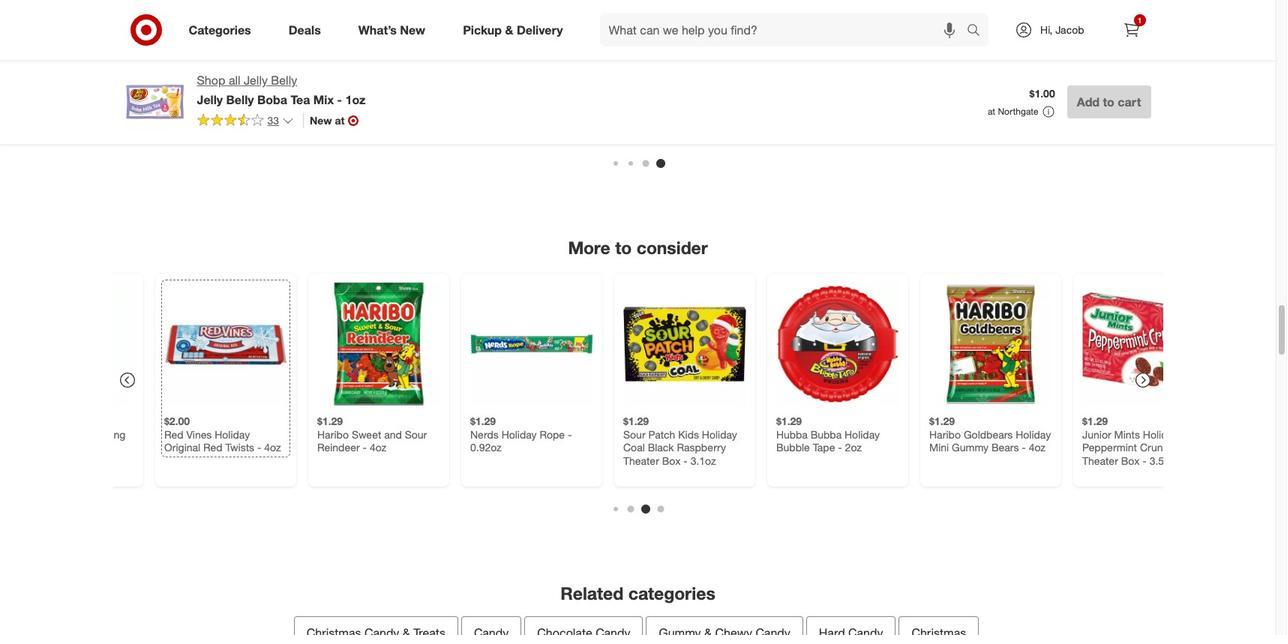 Task type: locate. For each thing, give the bounding box(es) containing it.
belly down all
[[226, 92, 254, 107]]

goldbears
[[598, 60, 647, 73], [751, 60, 800, 73], [964, 428, 1013, 441]]

1 horizontal spatial goldbears
[[751, 60, 800, 73]]

deals link
[[276, 14, 340, 47]]

add to cart button for peeps holiday vanilla crème pop - 1.38oz/4ct "link"
[[257, 108, 319, 132]]

theater down the peppermint
[[1082, 454, 1118, 467]]

candy inside haribo goldbears holiday candy cane gummy bears - 4oz
[[563, 73, 594, 86]]

1 box from the left
[[662, 454, 680, 467]]

goldbears inside haribo goldbears holiday candy cane gummy bears - 4oz
[[598, 60, 647, 73]]

- inside peeps holiday vanilla crème pop - 1.38oz/4ct
[[313, 73, 317, 86]]

peppermint
[[1082, 441, 1137, 454]]

theater down the coal
[[623, 454, 659, 467]]

add down laffy taffy banana tub - 49.3oz/145ct
[[1077, 95, 1100, 110]]

jelly down shop
[[197, 92, 223, 107]]

1 horizontal spatial belly
[[271, 73, 297, 88]]

- inside laffy taffy banana tub - 49.3oz/145ct
[[1131, 60, 1135, 73]]

0 horizontal spatial mini
[[716, 73, 736, 86]]

holiday up 5.3oz/12ct on the top of page
[[454, 60, 490, 73]]

rope
[[539, 428, 565, 441]]

4oz for $2.00 red vines holiday original red twists - 4oz
[[264, 441, 281, 454]]

bears
[[778, 73, 806, 86], [563, 86, 590, 99], [992, 441, 1019, 454]]

gummy inside haribo goldbears holiday candy cane gummy bears - 4oz
[[624, 73, 661, 86]]

mints
[[1114, 428, 1140, 441]]

0.92oz
[[470, 441, 501, 454]]

holiday up raspberry at the bottom right of the page
[[702, 428, 737, 441]]

categories
[[189, 22, 251, 37]]

categories link
[[176, 14, 270, 47]]

1 horizontal spatial new
[[400, 22, 426, 37]]

nerds down nerds gummy clusters candy - 6ct "image"
[[869, 60, 898, 73]]

0 horizontal spatial sour
[[61, 428, 83, 441]]

add to cart down tub
[[1077, 95, 1142, 110]]

4oz inside haribo goldbears holiday candy cane gummy bears - 4oz
[[600, 86, 617, 99]]

- inside $1.29 sour patch kids holiday coal black raspberry theater box - 3.1oz
[[683, 454, 687, 467]]

holiday inside $1.29 sour patch kids holiday coal black raspberry theater box - 3.1oz
[[702, 428, 737, 441]]

0 horizontal spatial belly
[[226, 92, 254, 107]]

raspberry
[[677, 441, 726, 454]]

goldbears inside haribo goldbears holiday mini gummy bears - 9.5oz
[[751, 60, 800, 73]]

1 vertical spatial nerds
[[470, 428, 498, 441]]

nerds
[[869, 60, 898, 73], [470, 428, 498, 441]]

belly down peeps
[[271, 73, 297, 88]]

cart down mike n ike holiday filled holiday candy cane - 3oz
[[141, 114, 159, 126]]

2oz
[[845, 441, 862, 454]]

4oz inside "$2.00 red vines holiday original red twists - 4oz"
[[264, 441, 281, 454]]

1 horizontal spatial theater
[[1082, 454, 1118, 467]]

red
[[164, 428, 183, 441], [203, 441, 222, 454]]

0 horizontal spatial goldbears
[[598, 60, 647, 73]]

- inside "airheads holiday candy canes - 5.3oz/12ct"
[[443, 73, 447, 86]]

to for add to cart button associated with peeps holiday vanilla crème pop - 1.38oz/4ct "link"
[[283, 114, 292, 126]]

taffy
[[1048, 60, 1070, 73]]

holiday down haribo goldbears holiday candy cane gummy bears - 4oz image
[[650, 60, 685, 73]]

1 horizontal spatial cane
[[596, 73, 621, 86]]

gummy inside haribo goldbears holiday mini gummy bears - 9.5oz
[[739, 73, 776, 86]]

$1.29 for $1.29 hubba bubba holiday bubble tape - 2oz
[[776, 415, 802, 428]]

goldbears inside "$1.29 haribo goldbears holiday mini gummy bears - 4oz"
[[964, 428, 1013, 441]]

red down vines
[[203, 441, 222, 454]]

peeps holiday vanilla crème pop - 1.38oz/4ct link
[[257, 0, 380, 86]]

cart down tea on the left of page
[[294, 114, 312, 126]]

sour inside $1.29 sour patch kids holiday coal black raspberry theater box - 3.1oz
[[623, 428, 645, 441]]

to for add to cart button associated with mike n ike holiday filled holiday candy cane - 3oz link
[[130, 114, 139, 126]]

1 horizontal spatial mini
[[929, 441, 949, 454]]

clusters
[[940, 60, 979, 73]]

- inside $1.29 nerds holiday rope - 0.92oz
[[568, 428, 572, 441]]

box down the peppermint
[[1121, 454, 1140, 467]]

add to cart button for laffy taffy banana tub - 49.3oz/145ct link
[[1022, 108, 1084, 132]]

patch
[[648, 428, 675, 441]]

$1.29 for $1.29 junior mints holiday peppermint crunch theater box - 3.5oz
[[1082, 415, 1108, 428]]

cart for peeps holiday vanilla crème pop - 1.38oz/4ct "link"
[[294, 114, 312, 126]]

add for peeps holiday vanilla crème pop - 1.38oz/4ct "link"
[[264, 114, 281, 126]]

0 horizontal spatial bears
[[563, 86, 590, 99]]

1 horizontal spatial box
[[1121, 454, 1140, 467]]

laffy taffy banana tub - 49.3oz/145ct image
[[1022, 0, 1145, 38]]

candy down warheads
[[11, 441, 41, 454]]

1 sour from the left
[[61, 428, 83, 441]]

$1.29 inside $1.29 haribo sweet and sour reindeer - 4oz
[[317, 415, 343, 428]]

mike
[[104, 71, 126, 84]]

laffy taffy banana tub - 49.3oz/145ct
[[1022, 60, 1135, 86]]

box inside $1.29 sour patch kids holiday coal black raspberry theater box - 3.1oz
[[662, 454, 680, 467]]

2 $1.29 from the left
[[470, 415, 496, 428]]

jelly down peeps
[[244, 73, 268, 88]]

$1.29 inside $1.29 junior mints holiday peppermint crunch theater box - 3.5oz
[[1082, 415, 1108, 428]]

to right more
[[615, 237, 632, 258]]

cane
[[596, 73, 621, 86], [175, 84, 200, 97]]

coal
[[623, 441, 645, 454]]

6ct
[[910, 73, 924, 86]]

candy inside warheads sour popping candy - 0.74oz
[[11, 441, 41, 454]]

candy left 6ct
[[869, 73, 900, 86]]

holiday up twists at the bottom left of page
[[214, 428, 250, 441]]

$1.29 for $1.29 haribo sweet and sour reindeer - 4oz
[[317, 415, 343, 428]]

0 horizontal spatial new
[[310, 114, 332, 127]]

-
[[1131, 60, 1135, 73], [313, 73, 317, 86], [443, 73, 447, 86], [809, 73, 813, 86], [903, 73, 907, 86], [203, 84, 207, 97], [593, 86, 597, 99], [337, 92, 342, 107], [568, 428, 572, 441], [44, 441, 48, 454], [257, 441, 261, 454], [362, 441, 367, 454], [838, 441, 842, 454], [1022, 441, 1026, 454], [683, 454, 687, 467], [1143, 454, 1147, 467]]

holiday inside "airheads holiday candy canes - 5.3oz/12ct"
[[454, 60, 490, 73]]

add
[[1077, 95, 1100, 110], [111, 114, 128, 126], [264, 114, 281, 126], [1029, 114, 1046, 126]]

0 horizontal spatial jelly
[[197, 92, 223, 107]]

haribo
[[563, 60, 595, 73], [716, 60, 748, 73], [317, 428, 349, 441], [929, 428, 961, 441]]

2 theater from the left
[[1082, 454, 1118, 467]]

4oz inside "$1.29 haribo goldbears holiday mini gummy bears - 4oz"
[[1029, 441, 1046, 454]]

airheads holiday candy canes - 5.3oz/12ct
[[410, 60, 523, 86]]

shop all jelly belly jelly belly boba tea mix - 1oz
[[197, 73, 366, 107]]

- inside $1.29 junior mints holiday peppermint crunch theater box - 3.5oz
[[1143, 454, 1147, 467]]

cane inside mike n ike holiday filled holiday candy cane - 3oz
[[175, 84, 200, 97]]

box inside $1.29 junior mints holiday peppermint crunch theater box - 3.5oz
[[1121, 454, 1140, 467]]

mini inside "$1.29 haribo goldbears holiday mini gummy bears - 4oz"
[[929, 441, 949, 454]]

holiday down what can we help you find? suggestions appear below search field
[[803, 60, 838, 73]]

airheads
[[410, 60, 452, 73]]

pickup
[[463, 22, 502, 37]]

to down tub
[[1103, 95, 1115, 110]]

1 $1.29 from the left
[[317, 415, 343, 428]]

add to cart down $1.00
[[1029, 114, 1077, 126]]

&
[[505, 22, 514, 37]]

bears for haribo goldbears holiday candy cane gummy bears - 4oz
[[563, 86, 590, 99]]

filled
[[194, 71, 219, 84]]

sour
[[61, 428, 83, 441], [405, 428, 427, 441], [623, 428, 645, 441]]

5.3oz/12ct
[[450, 73, 500, 86]]

add to cart button down tea on the left of page
[[257, 108, 319, 132]]

warheads sour popping candy - 0.74oz image
[[11, 283, 134, 406]]

0 vertical spatial mini
[[716, 73, 736, 86]]

add to cart button for mike n ike holiday filled holiday candy cane - 3oz link
[[104, 108, 166, 132]]

$1.29 inside $1.29 nerds holiday rope - 0.92oz
[[470, 415, 496, 428]]

1 horizontal spatial bears
[[778, 73, 806, 86]]

$1.29 inside $1.29 hubba bubba holiday bubble tape - 2oz
[[776, 415, 802, 428]]

haribo goldbears holiday mini gummy bears - 9.5oz
[[716, 60, 838, 99]]

bears inside "$1.29 haribo goldbears holiday mini gummy bears - 4oz"
[[992, 441, 1019, 454]]

- inside shop all jelly belly jelly belly boba tea mix - 1oz
[[337, 92, 342, 107]]

popping
[[86, 428, 125, 441]]

at down 1.38oz/4ct
[[335, 114, 345, 127]]

$1.29
[[317, 415, 343, 428], [470, 415, 496, 428], [623, 415, 649, 428], [776, 415, 802, 428], [929, 415, 955, 428], [1082, 415, 1108, 428]]

add down mike
[[111, 114, 128, 126]]

holiday
[[289, 60, 325, 73], [454, 60, 490, 73], [650, 60, 685, 73], [803, 60, 838, 73], [156, 71, 191, 84], [104, 84, 139, 97], [214, 428, 250, 441], [501, 428, 537, 441], [702, 428, 737, 441], [845, 428, 880, 441], [1016, 428, 1051, 441], [1143, 428, 1178, 441]]

1 theater from the left
[[623, 454, 659, 467]]

to down $1.00
[[1049, 114, 1057, 126]]

hi, jacob
[[1041, 23, 1085, 36]]

$1.00
[[1030, 87, 1055, 100]]

add to cart for mike n ike holiday filled holiday candy cane - 3oz link
[[111, 114, 159, 126]]

1 horizontal spatial red
[[203, 441, 222, 454]]

0 horizontal spatial box
[[662, 454, 680, 467]]

- inside warheads sour popping candy - 0.74oz
[[44, 441, 48, 454]]

ike
[[140, 71, 153, 84]]

add to cart down n
[[111, 114, 159, 126]]

nerds up 0.92oz
[[470, 428, 498, 441]]

4 $1.29 from the left
[[776, 415, 802, 428]]

add down $1.00
[[1029, 114, 1046, 126]]

1 horizontal spatial nerds
[[869, 60, 898, 73]]

4oz
[[600, 86, 617, 99], [264, 441, 281, 454], [369, 441, 386, 454], [1029, 441, 1046, 454]]

add to cart button down n
[[104, 108, 166, 132]]

to right 33
[[283, 114, 292, 126]]

3 $1.29 from the left
[[623, 415, 649, 428]]

0 horizontal spatial cane
[[175, 84, 200, 97]]

cane down filled at the left
[[175, 84, 200, 97]]

holiday left junior at the right bottom
[[1016, 428, 1051, 441]]

mini
[[716, 73, 736, 86], [929, 441, 949, 454]]

add down boba
[[264, 114, 281, 126]]

holiday down mike
[[104, 84, 139, 97]]

crème
[[257, 73, 289, 86]]

candy up 5.3oz/12ct on the top of page
[[493, 60, 523, 73]]

what's new
[[358, 22, 426, 37]]

0 vertical spatial red
[[164, 428, 183, 441]]

0 vertical spatial nerds
[[869, 60, 898, 73]]

add to cart down tea on the left of page
[[264, 114, 312, 126]]

2 sour from the left
[[405, 428, 427, 441]]

new
[[400, 22, 426, 37], [310, 114, 332, 127]]

$1.29 inside "$1.29 haribo goldbears holiday mini gummy bears - 4oz"
[[929, 415, 955, 428]]

image of jelly belly boba tea mix - 1oz image
[[125, 72, 185, 132]]

candy down delivery
[[563, 73, 594, 86]]

1 horizontal spatial sour
[[405, 428, 427, 441]]

0 vertical spatial new
[[400, 22, 426, 37]]

cart down 49.3oz/145ct
[[1060, 114, 1077, 126]]

holiday up 2oz
[[845, 428, 880, 441]]

sour up the coal
[[623, 428, 645, 441]]

add to cart button down $1.00
[[1022, 108, 1084, 132]]

0 horizontal spatial nerds
[[470, 428, 498, 441]]

at left northgate
[[988, 106, 996, 117]]

holiday inside "$2.00 red vines holiday original red twists - 4oz"
[[214, 428, 250, 441]]

candy down ike
[[142, 84, 172, 97]]

0 horizontal spatial at
[[335, 114, 345, 127]]

$1.29 for $1.29 sour patch kids holiday coal black raspberry theater box - 3.1oz
[[623, 415, 649, 428]]

$1.29 inside $1.29 sour patch kids holiday coal black raspberry theater box - 3.1oz
[[623, 415, 649, 428]]

holiday up crunch
[[1143, 428, 1178, 441]]

1 vertical spatial jelly
[[197, 92, 223, 107]]

sour right and
[[405, 428, 427, 441]]

0 horizontal spatial theater
[[623, 454, 659, 467]]

jacob
[[1056, 23, 1085, 36]]

holiday left rope
[[501, 428, 537, 441]]

vines
[[186, 428, 211, 441]]

candy inside nerds gummy clusters candy - 6ct
[[869, 73, 900, 86]]

laffy taffy banana tub - 49.3oz/145ct link
[[1022, 0, 1145, 86]]

cart for mike n ike holiday filled holiday candy cane - 3oz link
[[141, 114, 159, 126]]

0 horizontal spatial red
[[164, 428, 183, 441]]

cane down haribo goldbears holiday candy cane gummy bears - 4oz image
[[596, 73, 621, 86]]

holiday up pop
[[289, 60, 325, 73]]

box
[[662, 454, 680, 467], [1121, 454, 1140, 467]]

holiday inside $1.29 hubba bubba holiday bubble tape - 2oz
[[845, 428, 880, 441]]

0 vertical spatial belly
[[271, 73, 297, 88]]

peeps holiday vanilla crème pop - 1.38oz/4ct image
[[257, 0, 380, 38]]

- inside mike n ike holiday filled holiday candy cane - 3oz
[[203, 84, 207, 97]]

nerds gummy clusters candy - 6ct
[[869, 60, 979, 86]]

new right what's
[[400, 22, 426, 37]]

junior mints holiday peppermint crunch theater box - 3.5oz image
[[1082, 283, 1205, 406]]

and
[[384, 428, 402, 441]]

0 vertical spatial jelly
[[244, 73, 268, 88]]

3.5oz
[[1150, 454, 1175, 467]]

bears inside haribo goldbears holiday mini gummy bears - 9.5oz
[[778, 73, 806, 86]]

sour up 0.74oz
[[61, 428, 83, 441]]

red down $2.00
[[164, 428, 183, 441]]

haribo goldbears holiday mini gummy bears - 9.5oz image
[[716, 0, 839, 38]]

2 box from the left
[[1121, 454, 1140, 467]]

2 horizontal spatial sour
[[623, 428, 645, 441]]

mike n ike holiday filled holiday candy cane - 3oz
[[104, 71, 227, 97]]

candy inside "airheads holiday candy canes - 5.3oz/12ct"
[[493, 60, 523, 73]]

bubba
[[810, 428, 842, 441]]

2 horizontal spatial bears
[[992, 441, 1019, 454]]

box down black
[[662, 454, 680, 467]]

5 $1.29 from the left
[[929, 415, 955, 428]]

consider
[[637, 237, 708, 258]]

2 horizontal spatial goldbears
[[964, 428, 1013, 441]]

related categories
[[561, 583, 716, 604]]

sour inside warheads sour popping candy - 0.74oz
[[61, 428, 83, 441]]

3 sour from the left
[[623, 428, 645, 441]]

haribo sweet and sour reindeer - 4oz image
[[317, 283, 440, 406]]

1 horizontal spatial at
[[988, 106, 996, 117]]

candy for nerds gummy clusters candy - 6ct
[[869, 73, 900, 86]]

to for add to cart button associated with laffy taffy banana tub - 49.3oz/145ct link
[[1049, 114, 1057, 126]]

new down mix
[[310, 114, 332, 127]]

to down n
[[130, 114, 139, 126]]

6 $1.29 from the left
[[1082, 415, 1108, 428]]

bears inside haribo goldbears holiday candy cane gummy bears - 4oz
[[563, 86, 590, 99]]

1 vertical spatial mini
[[929, 441, 949, 454]]

warheads sour popping candy - 0.74oz
[[11, 428, 125, 454]]

jelly
[[244, 73, 268, 88], [197, 92, 223, 107]]

1 horizontal spatial jelly
[[244, 73, 268, 88]]

sour for 0.74oz
[[61, 428, 83, 441]]

sweet
[[351, 428, 381, 441]]



Task type: vqa. For each thing, say whether or not it's contained in the screenshot.
- in Shop all Jelly Belly Jelly Belly Boba Tea Mix - 1oz
yes



Task type: describe. For each thing, give the bounding box(es) containing it.
holiday right ike
[[156, 71, 191, 84]]

nerds inside nerds gummy clusters candy - 6ct
[[869, 60, 898, 73]]

add for mike n ike holiday filled holiday candy cane - 3oz link
[[111, 114, 128, 126]]

peeps
[[257, 60, 287, 73]]

4oz inside $1.29 haribo sweet and sour reindeer - 4oz
[[369, 441, 386, 454]]

$1.29 haribo goldbears holiday mini gummy bears - 4oz
[[929, 415, 1051, 454]]

hubba bubba holiday bubble tape - 2oz image
[[776, 283, 899, 406]]

what's new link
[[346, 14, 444, 47]]

goldbears for cane
[[598, 60, 647, 73]]

haribo goldbears holiday mini gummy bears - 4oz image
[[929, 283, 1052, 406]]

- inside nerds gummy clusters candy - 6ct
[[903, 73, 907, 86]]

candy for warheads sour popping candy - 0.74oz
[[11, 441, 41, 454]]

warheads sour popping candy - 0.74oz link
[[11, 283, 134, 454]]

$1.29 for $1.29 haribo goldbears holiday mini gummy bears - 4oz
[[929, 415, 955, 428]]

33 link
[[197, 113, 294, 130]]

nerds inside $1.29 nerds holiday rope - 0.92oz
[[470, 428, 498, 441]]

n
[[129, 71, 137, 84]]

haribo goldbears holiday candy cane gummy bears - 4oz image
[[563, 0, 686, 38]]

goldbears for gummy
[[751, 60, 800, 73]]

- inside $1.29 hubba bubba holiday bubble tape - 2oz
[[838, 441, 842, 454]]

gummy inside "$1.29 haribo goldbears holiday mini gummy bears - 4oz"
[[952, 441, 989, 454]]

haribo inside haribo goldbears holiday mini gummy bears - 9.5oz
[[716, 60, 748, 73]]

theater inside $1.29 sour patch kids holiday coal black raspberry theater box - 3.1oz
[[623, 454, 659, 467]]

4oz for $1.29 haribo goldbears holiday mini gummy bears - 4oz
[[1029, 441, 1046, 454]]

add to cart for laffy taffy banana tub - 49.3oz/145ct link
[[1029, 114, 1077, 126]]

warheads
[[11, 428, 58, 441]]

$1.29 junior mints holiday peppermint crunch theater box - 3.5oz
[[1082, 415, 1178, 467]]

nerds gummy clusters candy - 6ct image
[[869, 0, 992, 38]]

crunch
[[1140, 441, 1174, 454]]

mini inside haribo goldbears holiday mini gummy bears - 9.5oz
[[716, 73, 736, 86]]

laffy
[[1022, 60, 1045, 73]]

tub
[[1112, 60, 1128, 73]]

bears for $1.29 haribo goldbears holiday mini gummy bears - 4oz
[[992, 441, 1019, 454]]

3oz
[[210, 84, 227, 97]]

search button
[[960, 14, 996, 50]]

What can we help you find? suggestions appear below search field
[[600, 14, 971, 47]]

new at
[[310, 114, 345, 127]]

original
[[164, 441, 200, 454]]

related
[[561, 583, 624, 604]]

sour inside $1.29 haribo sweet and sour reindeer - 4oz
[[405, 428, 427, 441]]

junior
[[1082, 428, 1111, 441]]

candy for haribo goldbears holiday candy cane gummy bears - 4oz
[[563, 73, 594, 86]]

mike n ike holiday filled holiday candy cane - 3oz image
[[104, 0, 227, 38]]

holiday inside haribo goldbears holiday mini gummy bears - 9.5oz
[[803, 60, 838, 73]]

$1.29 nerds holiday rope - 0.92oz
[[470, 415, 572, 454]]

holiday inside haribo goldbears holiday candy cane gummy bears - 4oz
[[650, 60, 685, 73]]

holiday inside $1.29 junior mints holiday peppermint crunch theater box - 3.5oz
[[1143, 428, 1178, 441]]

$2.00 red vines holiday original red twists - 4oz
[[164, 415, 281, 454]]

- inside "$1.29 haribo goldbears holiday mini gummy bears - 4oz"
[[1022, 441, 1026, 454]]

49.3oz/145ct
[[1022, 73, 1084, 86]]

4oz for haribo goldbears holiday candy cane gummy bears - 4oz
[[600, 86, 617, 99]]

red vines holiday original red twists - 4oz image
[[164, 283, 287, 406]]

at northgate
[[988, 106, 1039, 117]]

candy inside mike n ike holiday filled holiday candy cane - 3oz
[[142, 84, 172, 97]]

33
[[267, 114, 279, 127]]

pop
[[291, 73, 310, 86]]

$1.29 haribo sweet and sour reindeer - 4oz
[[317, 415, 427, 454]]

airheads holiday candy canes - 5.3oz/12ct link
[[410, 0, 533, 86]]

more
[[568, 237, 611, 258]]

hi,
[[1041, 23, 1053, 36]]

sour patch kids holiday coal black raspberry theater box - 3.1oz image
[[623, 283, 746, 406]]

pickup & delivery link
[[450, 14, 582, 47]]

add to cart button down tub
[[1067, 86, 1151, 119]]

hubba
[[776, 428, 808, 441]]

twists
[[225, 441, 254, 454]]

search
[[960, 24, 996, 39]]

add to cart for peeps holiday vanilla crème pop - 1.38oz/4ct "link"
[[264, 114, 312, 126]]

reindeer
[[317, 441, 360, 454]]

mike n ike holiday filled holiday candy cane - 3oz link
[[104, 0, 227, 97]]

1 vertical spatial new
[[310, 114, 332, 127]]

1 link
[[1115, 14, 1148, 47]]

1.38oz/4ct
[[320, 73, 370, 86]]

1
[[1138, 16, 1142, 25]]

1 vertical spatial red
[[203, 441, 222, 454]]

haribo goldbears holiday candy cane gummy bears - 4oz
[[563, 60, 685, 99]]

1 vertical spatial belly
[[226, 92, 254, 107]]

theater inside $1.29 junior mints holiday peppermint crunch theater box - 3.5oz
[[1082, 454, 1118, 467]]

delivery
[[517, 22, 563, 37]]

tape
[[813, 441, 835, 454]]

nerds holiday rope - 0.92oz image
[[470, 283, 593, 406]]

$2.00
[[164, 415, 190, 428]]

holiday inside "$1.29 haribo goldbears holiday mini gummy bears - 4oz"
[[1016, 428, 1051, 441]]

add for laffy taffy banana tub - 49.3oz/145ct link
[[1029, 114, 1046, 126]]

1oz
[[345, 92, 366, 107]]

- inside "$2.00 red vines holiday original red twists - 4oz"
[[257, 441, 261, 454]]

sour for coal
[[623, 428, 645, 441]]

0.74oz
[[51, 441, 83, 454]]

$1.29 sour patch kids holiday coal black raspberry theater box - 3.1oz
[[623, 415, 737, 467]]

what's
[[358, 22, 397, 37]]

- inside haribo goldbears holiday mini gummy bears - 9.5oz
[[809, 73, 813, 86]]

$1.29 for $1.29 nerds holiday rope - 0.92oz
[[470, 415, 496, 428]]

nerds gummy clusters candy - 6ct link
[[869, 0, 992, 86]]

haribo goldbears holiday candy cane gummy bears - 4oz link
[[563, 0, 686, 99]]

deals
[[289, 22, 321, 37]]

holiday inside $1.29 nerds holiday rope - 0.92oz
[[501, 428, 537, 441]]

all
[[229, 73, 241, 88]]

pickup & delivery
[[463, 22, 563, 37]]

canes
[[410, 73, 440, 86]]

- inside haribo goldbears holiday candy cane gummy bears - 4oz
[[593, 86, 597, 99]]

- inside $1.29 haribo sweet and sour reindeer - 4oz
[[362, 441, 367, 454]]

cart for laffy taffy banana tub - 49.3oz/145ct link
[[1060, 114, 1077, 126]]

9.5oz
[[716, 86, 742, 99]]

$1.29 hubba bubba holiday bubble tape - 2oz
[[776, 415, 880, 454]]

cane inside haribo goldbears holiday candy cane gummy bears - 4oz
[[596, 73, 621, 86]]

cart down tub
[[1118, 95, 1142, 110]]

gummy inside nerds gummy clusters candy - 6ct
[[900, 60, 937, 73]]

airheads holiday candy canes - 5.3oz/12ct image
[[410, 0, 533, 38]]

tea
[[291, 92, 310, 107]]

haribo inside $1.29 haribo sweet and sour reindeer - 4oz
[[317, 428, 349, 441]]

peeps holiday vanilla crème pop - 1.38oz/4ct
[[257, 60, 370, 86]]

to for add to cart button below tub
[[1103, 95, 1115, 110]]

haribo inside haribo goldbears holiday candy cane gummy bears - 4oz
[[563, 60, 595, 73]]

holiday inside peeps holiday vanilla crème pop - 1.38oz/4ct
[[289, 60, 325, 73]]

banana
[[1073, 60, 1109, 73]]

3.1oz
[[690, 454, 716, 467]]

haribo inside "$1.29 haribo goldbears holiday mini gummy bears - 4oz"
[[929, 428, 961, 441]]

shop
[[197, 73, 225, 88]]

vanilla
[[328, 60, 357, 73]]

boba
[[257, 92, 287, 107]]

mix
[[314, 92, 334, 107]]

black
[[648, 441, 674, 454]]

haribo goldbears holiday mini gummy bears - 9.5oz link
[[716, 0, 839, 99]]

categories
[[629, 583, 716, 604]]



